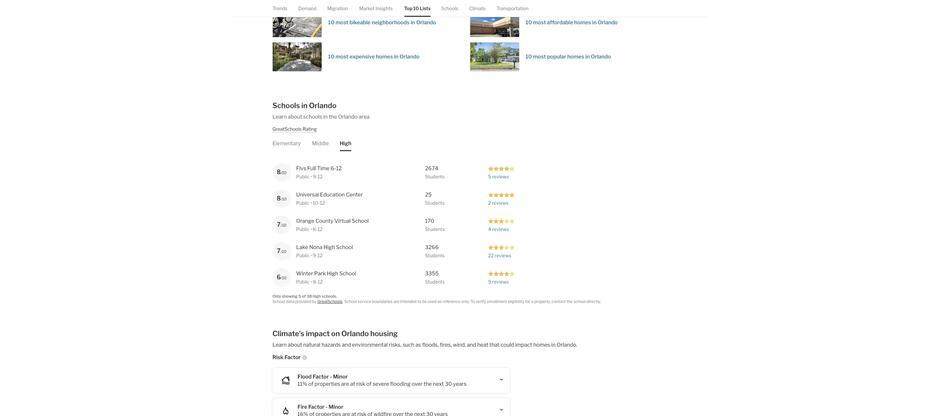 Task type: locate. For each thing, give the bounding box(es) containing it.
school inside orange county virtual school public • k-12
[[352, 218, 369, 225]]

2 public from the top
[[296, 200, 310, 206]]

reviews for 3355
[[492, 280, 509, 285]]

as right used
[[438, 300, 442, 305]]

public
[[296, 174, 310, 180], [296, 200, 310, 206], [296, 227, 310, 232], [296, 253, 310, 259], [296, 280, 310, 285]]

-
[[330, 374, 332, 381], [326, 405, 328, 411]]

most for affordable
[[533, 19, 546, 26]]

popular
[[547, 54, 566, 60]]

and left heat
[[467, 342, 476, 349]]

0 vertical spatial minor
[[333, 374, 348, 381]]

/10 left flvs
[[281, 171, 287, 175]]

as right such on the bottom of page
[[416, 342, 421, 349]]

/10 left universal
[[281, 197, 287, 202]]

of left '38'
[[302, 294, 306, 299]]

5 /10 from the top
[[281, 276, 287, 281]]

school inside "lake nona high school public • 9-12"
[[336, 245, 353, 251]]

orange
[[296, 218, 314, 225]]

7 left orange
[[277, 222, 281, 228]]

1 horizontal spatial -
[[330, 374, 332, 381]]

10 right top at the left
[[413, 6, 419, 11]]

0 vertical spatial learn
[[273, 114, 287, 120]]

public inside winter park high school public • 8-12
[[296, 280, 310, 285]]

10 left expensive
[[328, 54, 334, 60]]

rating 3.0 out of 5 element up the 22 reviews
[[488, 245, 515, 250]]

• inside flvs full time 6-12 public • 9-12
[[311, 174, 312, 180]]

2 vertical spatial factor
[[308, 405, 325, 411]]

12 inside "lake nona high school public • 9-12"
[[318, 253, 323, 259]]

9- inside "lake nona high school public • 9-12"
[[313, 253, 318, 259]]

8 /10 left universal
[[277, 195, 287, 202]]

• down nona
[[311, 253, 312, 259]]

1 about from the top
[[288, 114, 302, 120]]

rating 4.0 out of 5 element
[[488, 166, 515, 171], [488, 271, 515, 277]]

38
[[307, 294, 312, 299]]

10
[[413, 6, 419, 11], [328, 19, 334, 26], [526, 19, 532, 26], [328, 54, 334, 60], [526, 54, 532, 60]]

winter park high school button
[[296, 270, 387, 278]]

2 horizontal spatial the
[[567, 300, 573, 305]]

3355 students
[[425, 271, 445, 285]]

1 vertical spatial 5
[[299, 294, 301, 299]]

minor
[[333, 374, 348, 381], [329, 405, 343, 411]]

10 most affordable homes in orlando
[[526, 19, 618, 26]]

4 students from the top
[[425, 253, 445, 259]]

factor right fire
[[308, 405, 325, 411]]

0 horizontal spatial impact
[[306, 330, 330, 338]]

transportation link
[[497, 0, 528, 17]]

factor for risk
[[285, 355, 301, 361]]

2 students from the top
[[425, 200, 445, 206]]

1 vertical spatial 7
[[277, 248, 281, 255]]

county
[[316, 218, 333, 225]]

the right over
[[424, 382, 432, 388]]

0 vertical spatial are
[[393, 300, 399, 305]]

students
[[425, 174, 445, 180], [425, 200, 445, 206], [425, 227, 445, 232], [425, 253, 445, 259], [425, 280, 445, 285]]

1 vertical spatial 8 /10
[[277, 195, 287, 202]]

12 down park
[[318, 280, 323, 285]]

learn
[[273, 114, 287, 120], [273, 342, 287, 349]]

center
[[346, 192, 363, 198]]

greatschools down schools.
[[318, 300, 343, 305]]

0 horizontal spatial the
[[329, 114, 337, 120]]

1 horizontal spatial schools
[[441, 6, 458, 11]]

on
[[331, 330, 340, 338]]

rating 4.0 out of 5 element up 9 reviews
[[488, 271, 515, 277]]

0 vertical spatial schools
[[441, 6, 458, 11]]

migration link
[[327, 0, 348, 17]]

1 vertical spatial as
[[416, 342, 421, 349]]

public inside flvs full time 6-12 public • 9-12
[[296, 174, 310, 180]]

school inside winter park high school public • 8-12
[[339, 271, 356, 277]]

1 public from the top
[[296, 174, 310, 180]]

10 inside "link"
[[413, 6, 419, 11]]

0 horizontal spatial 5
[[299, 294, 301, 299]]

orlando for 10 most affordable homes in orlando
[[598, 19, 618, 26]]

students down 3266
[[425, 253, 445, 259]]

fires,
[[440, 342, 452, 349]]

rating 4.0 out of 5 element up 5 reviews at top right
[[488, 166, 515, 171]]

1 vertical spatial greatschools
[[318, 300, 343, 305]]

trends
[[273, 6, 287, 11]]

orlando for 10 most expensive homes in orlando
[[400, 54, 420, 60]]

school for lake nona high school
[[336, 245, 353, 251]]

1 vertical spatial rating 3.0 out of 5 element
[[488, 245, 515, 250]]

/10 for orange
[[281, 223, 287, 228]]

9- down full in the left top of the page
[[313, 174, 318, 180]]

10 for 10 most popular homes in orlando
[[526, 54, 532, 60]]

10 down migration link
[[328, 19, 334, 26]]

school down orange county virtual school public • k-12 at the left of the page
[[336, 245, 353, 251]]

1 vertical spatial minor
[[329, 405, 343, 411]]

reviews right "4"
[[492, 227, 509, 232]]

1 vertical spatial 9-
[[313, 253, 318, 259]]

1 horizontal spatial the
[[424, 382, 432, 388]]

1 /10 from the top
[[281, 171, 287, 175]]

are left intended
[[393, 300, 399, 305]]

1 horizontal spatial are
[[393, 300, 399, 305]]

7 left lake
[[277, 248, 281, 255]]

10 for 10 most expensive homes in orlando
[[328, 54, 334, 60]]

/10
[[281, 171, 287, 175], [281, 197, 287, 202], [281, 223, 287, 228], [281, 250, 287, 254], [281, 276, 287, 281]]

2 8 from the top
[[277, 195, 281, 202]]

1 7 from the top
[[277, 222, 281, 228]]

schools
[[441, 6, 458, 11], [273, 101, 300, 110]]

12 down county
[[318, 227, 323, 232]]

2 about from the top
[[288, 342, 302, 349]]

directly.
[[587, 300, 601, 305]]

• inside universal education center public • 10-12
[[311, 200, 312, 206]]

the
[[329, 114, 337, 120], [567, 300, 573, 305], [424, 382, 432, 388]]

5 students from the top
[[425, 280, 445, 285]]

2 8 /10 from the top
[[277, 195, 287, 202]]

high inside winter park high school public • 8-12
[[327, 271, 338, 277]]

3 students from the top
[[425, 227, 445, 232]]

5 up the provided
[[299, 294, 301, 299]]

7 /10 left lake
[[277, 248, 287, 255]]

9
[[488, 280, 491, 285]]

students for 2674
[[425, 174, 445, 180]]

1 vertical spatial rating 4.0 out of 5 element
[[488, 271, 515, 277]]

rating 3.0 out of 5 element for 3266
[[488, 245, 515, 250]]

education
[[320, 192, 345, 198]]

10 left popular
[[526, 54, 532, 60]]

factor up properties
[[313, 374, 329, 381]]

5 public from the top
[[296, 280, 310, 285]]

10 for 10 most affordable homes in orlando
[[526, 19, 532, 26]]

1 vertical spatial about
[[288, 342, 302, 349]]

1 rating 4.0 out of 5 element from the top
[[488, 166, 515, 171]]

• inside winter park high school public • 8-12
[[311, 280, 312, 285]]

school data provided by greatschools . school service boundaries are intended to be used as reference only. to verify enrollment eligibility for a property, contact the school directly.
[[273, 300, 601, 305]]

flood
[[298, 374, 312, 381]]

reviews right 9
[[492, 280, 509, 285]]

0 vertical spatial 8 /10
[[277, 169, 287, 176]]

/10 up showing
[[281, 276, 287, 281]]

rating 4.0 out of 5 element for 6
[[488, 271, 515, 277]]

1 vertical spatial schools
[[273, 101, 300, 110]]

reviews right '22'
[[495, 253, 511, 259]]

about up greatschools rating
[[288, 114, 302, 120]]

2 rating 4.0 out of 5 element from the top
[[488, 271, 515, 277]]

/10 for universal
[[281, 197, 287, 202]]

school
[[352, 218, 369, 225], [336, 245, 353, 251], [339, 271, 356, 277], [273, 300, 285, 305], [344, 300, 357, 305]]

1 horizontal spatial as
[[438, 300, 442, 305]]

1 horizontal spatial and
[[467, 342, 476, 349]]

public down flvs
[[296, 174, 310, 180]]

• left 8-
[[311, 280, 312, 285]]

10 down transportation link
[[526, 19, 532, 26]]

1 vertical spatial the
[[567, 300, 573, 305]]

1 vertical spatial high
[[324, 245, 335, 251]]

22
[[488, 253, 494, 259]]

3 /10 from the top
[[281, 223, 287, 228]]

3 • from the top
[[311, 227, 312, 232]]

reviews for 170
[[492, 227, 509, 232]]

high right park
[[327, 271, 338, 277]]

minor inside flood factor - minor 11% of properties are at risk of severe flooding over the next 30 years
[[333, 374, 348, 381]]

school right the virtual on the bottom of the page
[[352, 218, 369, 225]]

bikeable
[[350, 19, 371, 26]]

4 /10 from the top
[[281, 250, 287, 254]]

universal education center button
[[296, 191, 387, 199]]

10-
[[313, 200, 320, 206]]

of right risk
[[366, 382, 372, 388]]

students for 3355
[[425, 280, 445, 285]]

5 reviews
[[488, 174, 509, 180]]

4 public from the top
[[296, 253, 310, 259]]

1 vertical spatial 8
[[277, 195, 281, 202]]

public inside "lake nona high school public • 9-12"
[[296, 253, 310, 259]]

and right hazards
[[342, 342, 351, 349]]

6
[[277, 274, 281, 281]]

8 left universal
[[277, 195, 281, 202]]

public for winter
[[296, 280, 310, 285]]

high right nona
[[324, 245, 335, 251]]

5 • from the top
[[311, 280, 312, 285]]

minor up properties
[[333, 374, 348, 381]]

top 10 lists link
[[404, 0, 431, 17]]

1 8 /10 from the top
[[277, 169, 287, 176]]

2 vertical spatial the
[[424, 382, 432, 388]]

impact up natural
[[306, 330, 330, 338]]

rating 5.0 out of 5 element
[[488, 192, 515, 198]]

3 public from the top
[[296, 227, 310, 232]]

1 vertical spatial learn
[[273, 342, 287, 349]]

intended
[[400, 300, 417, 305]]

12 inside orange county virtual school public • k-12
[[318, 227, 323, 232]]

students down 170
[[425, 227, 445, 232]]

students down 2674
[[425, 174, 445, 180]]

1 students from the top
[[425, 174, 445, 180]]

8 /10 for universal education center
[[277, 195, 287, 202]]

students down '25'
[[425, 200, 445, 206]]

2 reviews
[[488, 200, 509, 206]]

most left expensive
[[336, 54, 349, 60]]

schools.
[[322, 294, 337, 299]]

1 vertical spatial are
[[341, 382, 349, 388]]

8 /10
[[277, 169, 287, 176], [277, 195, 287, 202]]

2 learn from the top
[[273, 342, 287, 349]]

12 right time
[[336, 166, 342, 172]]

2 /10 from the top
[[281, 197, 287, 202]]

market
[[359, 6, 374, 11]]

9- down nona
[[313, 253, 318, 259]]

0 vertical spatial impact
[[306, 330, 330, 338]]

most for popular
[[533, 54, 546, 60]]

homes right expensive
[[376, 54, 393, 60]]

k-
[[313, 227, 318, 232]]

8 left flvs
[[277, 169, 281, 176]]

1 9- from the top
[[313, 174, 318, 180]]

public down lake
[[296, 253, 310, 259]]

2 9- from the top
[[313, 253, 318, 259]]

1 horizontal spatial 5
[[488, 174, 491, 180]]

public inside orange county virtual school public • k-12
[[296, 227, 310, 232]]

public inside universal education center public • 10-12
[[296, 200, 310, 206]]

high inside "lake nona high school public • 9-12"
[[324, 245, 335, 251]]

5 up "rating 5.0 out of 5" element
[[488, 174, 491, 180]]

7 for lake nona high school
[[277, 248, 281, 255]]

• left k- on the left bottom of page
[[311, 227, 312, 232]]

most left popular
[[533, 54, 546, 60]]

public down universal
[[296, 200, 310, 206]]

schools up greatschools rating
[[273, 101, 300, 110]]

1 horizontal spatial impact
[[515, 342, 532, 349]]

6 /10
[[277, 274, 287, 281]]

provided
[[295, 300, 311, 305]]

be
[[422, 300, 427, 305]]

0 vertical spatial 9-
[[313, 174, 318, 180]]

factor inside flood factor - minor 11% of properties are at risk of severe flooding over the next 30 years
[[313, 374, 329, 381]]

high
[[340, 141, 351, 147], [324, 245, 335, 251], [327, 271, 338, 277]]

0 horizontal spatial -
[[326, 405, 328, 411]]

most left "affordable"
[[533, 19, 546, 26]]

rating 4.0 out of 5 element for 8
[[488, 166, 515, 171]]

school down lake nona high school 'button'
[[339, 271, 356, 277]]

/10 for lake
[[281, 250, 287, 254]]

12 down education on the left of the page
[[320, 200, 325, 206]]

• left 10-
[[311, 200, 312, 206]]

high right middle at the left of page
[[340, 141, 351, 147]]

0 horizontal spatial as
[[416, 342, 421, 349]]

2 rating 3.0 out of 5 element from the top
[[488, 245, 515, 250]]

migration
[[327, 6, 348, 11]]

natural
[[303, 342, 321, 349]]

homes right "affordable"
[[574, 19, 591, 26]]

7
[[277, 222, 281, 228], [277, 248, 281, 255]]

to
[[471, 300, 475, 305]]

5
[[488, 174, 491, 180], [299, 294, 301, 299]]

2 7 from the top
[[277, 248, 281, 255]]

students for 170
[[425, 227, 445, 232]]

4
[[488, 227, 491, 232]]

2 • from the top
[[311, 200, 312, 206]]

1 • from the top
[[311, 174, 312, 180]]

learn up risk
[[273, 342, 287, 349]]

0 horizontal spatial and
[[342, 342, 351, 349]]

impact right could at bottom right
[[515, 342, 532, 349]]

of right 11%
[[308, 382, 314, 388]]

public for lake
[[296, 253, 310, 259]]

learn up greatschools rating
[[273, 114, 287, 120]]

170
[[425, 218, 434, 225]]

reviews up "rating 5.0 out of 5" element
[[492, 174, 509, 180]]

0 vertical spatial -
[[330, 374, 332, 381]]

2674 students
[[425, 166, 445, 180]]

0 vertical spatial about
[[288, 114, 302, 120]]

factor
[[285, 355, 301, 361], [313, 374, 329, 381], [308, 405, 325, 411]]

public for orange
[[296, 227, 310, 232]]

0 horizontal spatial greatschools
[[273, 126, 302, 132]]

high
[[313, 294, 321, 299]]

12 down time
[[318, 174, 323, 180]]

high element
[[340, 132, 351, 151]]

about down climate's at the bottom left
[[288, 342, 302, 349]]

greatschools up elementary element
[[273, 126, 302, 132]]

/10 inside 6 /10
[[281, 276, 287, 281]]

reviews down "rating 5.0 out of 5" element
[[492, 200, 509, 206]]

9- inside flvs full time 6-12 public • 9-12
[[313, 174, 318, 180]]

reviews
[[492, 174, 509, 180], [492, 200, 509, 206], [492, 227, 509, 232], [495, 253, 511, 259], [492, 280, 509, 285]]

orlando
[[416, 19, 436, 26], [598, 19, 618, 26], [400, 54, 420, 60], [591, 54, 611, 60], [309, 101, 337, 110], [338, 114, 358, 120], [341, 330, 369, 338]]

public down winter
[[296, 280, 310, 285]]

2 7 /10 from the top
[[277, 248, 287, 255]]

- inside flood factor - minor 11% of properties are at risk of severe flooding over the next 30 years
[[330, 374, 332, 381]]

are left at
[[341, 382, 349, 388]]

- for fire
[[326, 405, 328, 411]]

1 horizontal spatial of
[[308, 382, 314, 388]]

0 vertical spatial rating 4.0 out of 5 element
[[488, 166, 515, 171]]

reference
[[443, 300, 461, 305]]

the left 'school'
[[567, 300, 573, 305]]

2 vertical spatial high
[[327, 271, 338, 277]]

school for orange county virtual school
[[352, 218, 369, 225]]

time
[[317, 166, 330, 172]]

7 /10 for lake nona high school
[[277, 248, 287, 255]]

4 • from the top
[[311, 253, 312, 259]]

rating
[[303, 126, 317, 132]]

minor down properties
[[329, 405, 343, 411]]

/10 left lake
[[281, 250, 287, 254]]

greatschools
[[273, 126, 302, 132], [318, 300, 343, 305]]

market insights
[[359, 6, 393, 11]]

rating 3.0 out of 5 element up 4 reviews
[[488, 219, 515, 224]]

1 rating 3.0 out of 5 element from the top
[[488, 219, 515, 224]]

• down full in the left top of the page
[[311, 174, 312, 180]]

schools right lists
[[441, 6, 458, 11]]

orlando for 10 most popular homes in orlando
[[591, 54, 611, 60]]

learn for learn about schools in the orlando area
[[273, 114, 287, 120]]

1 vertical spatial -
[[326, 405, 328, 411]]

market insights link
[[359, 0, 393, 17]]

1 7 /10 from the top
[[277, 222, 287, 228]]

7 /10 left orange
[[277, 222, 287, 228]]

2 horizontal spatial of
[[366, 382, 372, 388]]

7 /10
[[277, 222, 287, 228], [277, 248, 287, 255]]

0 horizontal spatial schools
[[273, 101, 300, 110]]

- up properties
[[330, 374, 332, 381]]

rating 3.0 out of 5 element
[[488, 219, 515, 224], [488, 245, 515, 250]]

0 vertical spatial rating 3.0 out of 5 element
[[488, 219, 515, 224]]

fire factor - minor
[[298, 405, 343, 411]]

full
[[307, 166, 316, 172]]

0 vertical spatial 5
[[488, 174, 491, 180]]

/10 left orange
[[281, 223, 287, 228]]

public down orange
[[296, 227, 310, 232]]

homes right popular
[[567, 54, 584, 60]]

- down properties
[[326, 405, 328, 411]]

students down 3355 on the bottom of page
[[425, 280, 445, 285]]

0 horizontal spatial are
[[341, 382, 349, 388]]

contact
[[552, 300, 566, 305]]

1 vertical spatial factor
[[313, 374, 329, 381]]

3266 students
[[425, 245, 445, 259]]

most down migration link
[[336, 19, 349, 26]]

12 down nona
[[318, 253, 323, 259]]

1 8 from the top
[[277, 169, 281, 176]]

flvs full time 6-12 public • 9-12
[[296, 166, 342, 180]]

factor right risk
[[285, 355, 301, 361]]

0 vertical spatial 7
[[277, 222, 281, 228]]

• inside "lake nona high school public • 9-12"
[[311, 253, 312, 259]]

1 vertical spatial 7 /10
[[277, 248, 287, 255]]

0 vertical spatial 7 /10
[[277, 222, 287, 228]]

• inside orange county virtual school public • k-12
[[311, 227, 312, 232]]

elementary element
[[273, 132, 301, 151]]

12 inside winter park high school public • 8-12
[[318, 280, 323, 285]]

the right the schools
[[329, 114, 337, 120]]

8 /10 left flvs
[[277, 169, 287, 176]]

minor for fire
[[329, 405, 343, 411]]

0 vertical spatial 8
[[277, 169, 281, 176]]

7 /10 for orange county virtual school
[[277, 222, 287, 228]]

factor for fire
[[308, 405, 325, 411]]

students for 3266
[[425, 253, 445, 259]]

1 learn from the top
[[273, 114, 287, 120]]

0 vertical spatial factor
[[285, 355, 301, 361]]

property,
[[534, 300, 551, 305]]

1 vertical spatial impact
[[515, 342, 532, 349]]



Task type: describe. For each thing, give the bounding box(es) containing it.
about for natural
[[288, 342, 302, 349]]

factor for flood
[[313, 374, 329, 381]]

only showing 5 of         38 high schools.
[[273, 294, 337, 299]]

flvs
[[296, 166, 306, 172]]

10 most bikeable neighborhoods in orlando
[[328, 19, 436, 26]]

over
[[412, 382, 423, 388]]

expensive
[[350, 54, 375, 60]]

are inside flood factor - minor 11% of properties are at risk of severe flooding over the next 30 years
[[341, 382, 349, 388]]

risk factor
[[273, 355, 301, 361]]

30
[[445, 382, 452, 388]]

affordable
[[547, 19, 573, 26]]

8 for flvs full time 6-12
[[277, 169, 281, 176]]

risk
[[273, 355, 284, 361]]

schools for schools in orlando
[[273, 101, 300, 110]]

orange county virtual school button
[[296, 218, 387, 226]]

2
[[488, 200, 491, 206]]

25
[[425, 192, 432, 198]]

12 inside universal education center public • 10-12
[[320, 200, 325, 206]]

schools
[[303, 114, 322, 120]]

high for 7
[[324, 245, 335, 251]]

school for winter park high school
[[339, 271, 356, 277]]

only
[[273, 294, 281, 299]]

22 reviews
[[488, 253, 511, 259]]

orange county virtual school public • k-12
[[296, 218, 369, 232]]

10 for 10 most bikeable neighborhoods in orlando
[[328, 19, 334, 26]]

insights
[[375, 6, 393, 11]]

universal
[[296, 192, 319, 198]]

elementary
[[273, 141, 301, 147]]

trends link
[[273, 0, 287, 17]]

flood factor - minor 11% of properties are at risk of severe flooding over the next 30 years
[[298, 374, 467, 388]]

lake nona high school button
[[296, 244, 387, 252]]

10 most expensive homes in orlando
[[328, 54, 420, 60]]

transportation
[[497, 6, 528, 11]]

8 for universal education center
[[277, 195, 281, 202]]

1 horizontal spatial greatschools
[[318, 300, 343, 305]]

at
[[350, 382, 355, 388]]

area
[[359, 114, 370, 120]]

the inside flood factor - minor 11% of properties are at risk of severe flooding over the next 30 years
[[424, 382, 432, 388]]

8 /10 for flvs full time 6-12
[[277, 169, 287, 176]]

enrollment
[[487, 300, 507, 305]]

housing
[[370, 330, 398, 338]]

most bikeable neighborhoods image
[[273, 8, 322, 37]]

environmental
[[352, 342, 388, 349]]

by
[[312, 300, 317, 305]]

fire
[[298, 405, 307, 411]]

properties
[[315, 382, 340, 388]]

most affordable homes image
[[470, 8, 519, 37]]

universal education center public • 10-12
[[296, 192, 363, 206]]

risk
[[356, 382, 365, 388]]

0 horizontal spatial of
[[302, 294, 306, 299]]

high for 6
[[327, 271, 338, 277]]

2 and from the left
[[467, 342, 476, 349]]

0 vertical spatial as
[[438, 300, 442, 305]]

neighborhoods
[[372, 19, 410, 26]]

flooding
[[390, 382, 411, 388]]

11%
[[298, 382, 307, 388]]

school
[[574, 300, 586, 305]]

school down only
[[273, 300, 285, 305]]

lists
[[420, 6, 431, 11]]

reviews for 25
[[492, 200, 509, 206]]

learn for learn about natural hazards and environmental risks, such as floods, fires, wind, and heat that      could impact homes in orlando.
[[273, 342, 287, 349]]

rating 3.0 out of 5 element for 170
[[488, 219, 515, 224]]

risks,
[[389, 342, 402, 349]]

heat
[[477, 342, 488, 349]]

hazards
[[322, 342, 341, 349]]

could
[[501, 342, 514, 349]]

homes for popular
[[567, 54, 584, 60]]

25 students
[[425, 192, 445, 206]]

/10 for winter
[[281, 276, 287, 281]]

to
[[417, 300, 421, 305]]

orlando for learn about schools in the orlando area
[[338, 114, 358, 120]]

greatschools link
[[318, 300, 343, 305]]

demand link
[[298, 0, 316, 17]]

schools in orlando
[[273, 101, 337, 110]]

climate
[[469, 6, 486, 11]]

most for bikeable
[[336, 19, 349, 26]]

6-
[[331, 166, 336, 172]]

years
[[453, 382, 467, 388]]

greatschools rating
[[273, 126, 317, 132]]

floods,
[[422, 342, 439, 349]]

wind,
[[453, 342, 466, 349]]

students for 25
[[425, 200, 445, 206]]

that
[[490, 342, 500, 349]]

schools link
[[441, 0, 458, 17]]

most for expensive
[[336, 54, 349, 60]]

most popular homes image
[[470, 42, 519, 71]]

only.
[[461, 300, 470, 305]]

7 for orange county virtual school
[[277, 222, 281, 228]]

reviews for 3266
[[495, 253, 511, 259]]

middle element
[[312, 132, 329, 151]]

10 most affordable homes in orlando link
[[470, 8, 668, 37]]

4 reviews
[[488, 227, 509, 232]]

top
[[404, 6, 412, 11]]

orlando for 10 most bikeable neighborhoods in orlando
[[416, 19, 436, 26]]

schools for schools
[[441, 6, 458, 11]]

nona
[[309, 245, 322, 251]]

170 students
[[425, 218, 445, 232]]

1 and from the left
[[342, 342, 351, 349]]

8-
[[313, 280, 318, 285]]

climate's impact on orlando housing
[[273, 330, 398, 338]]

homes left orlando.
[[533, 342, 550, 349]]

orlando.
[[557, 342, 577, 349]]

data
[[286, 300, 294, 305]]

flvs full time 6-12 button
[[296, 165, 387, 173]]

park
[[314, 271, 326, 277]]

reviews for 2674
[[492, 174, 509, 180]]

• for orange
[[311, 227, 312, 232]]

- for flood
[[330, 374, 332, 381]]

used
[[428, 300, 437, 305]]

homes for affordable
[[574, 19, 591, 26]]

middle
[[312, 141, 329, 147]]

10 most bikeable neighborhoods in orlando link
[[273, 8, 470, 37]]

school right .
[[344, 300, 357, 305]]

a
[[531, 300, 533, 305]]

• for winter
[[311, 280, 312, 285]]

minor for flood
[[333, 374, 348, 381]]

/10 for flvs
[[281, 171, 287, 175]]

severe
[[373, 382, 389, 388]]

10 most popular homes in orlando
[[526, 54, 611, 60]]

about for schools
[[288, 114, 302, 120]]

0 vertical spatial the
[[329, 114, 337, 120]]

• for lake
[[311, 253, 312, 259]]

showing
[[282, 294, 298, 299]]

2674
[[425, 166, 438, 172]]

9 reviews
[[488, 280, 509, 285]]

homes for expensive
[[376, 54, 393, 60]]

most expensive homes image
[[273, 42, 322, 71]]

0 vertical spatial greatschools
[[273, 126, 302, 132]]

0 vertical spatial high
[[340, 141, 351, 147]]



Task type: vqa. For each thing, say whether or not it's contained in the screenshot.


